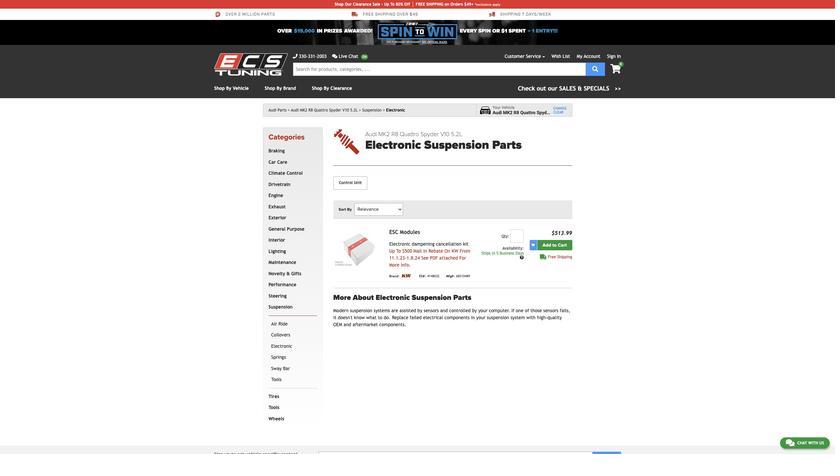 Task type: locate. For each thing, give the bounding box(es) containing it.
mk2 for audi mk2 r8 quattro spyder v10 5.2l electronic suspension parts
[[379, 131, 390, 138]]

$513.99
[[552, 230, 572, 237]]

shop for shop our clearance sale - up to 80% off
[[335, 2, 344, 7]]

ecs tuning 'spin to win' contest logo image
[[378, 23, 457, 39]]

1 vertical spatial up
[[389, 249, 395, 254]]

more inside electronic dampening cancellation kit up to $500 mail in rebate on kw from 11.1.23-1.8.24 see pdf attached for more info.
[[389, 263, 400, 268]]

suspension up know
[[350, 309, 372, 314]]

2 horizontal spatial v10
[[552, 110, 560, 115]]

shop by clearance link
[[312, 86, 352, 91]]

in right components at the right
[[471, 316, 475, 321]]

tires link
[[267, 392, 316, 403]]

and
[[440, 309, 448, 314], [344, 323, 351, 328]]

to left do.
[[378, 316, 382, 321]]

$49+
[[464, 2, 474, 7]]

by for brand
[[277, 86, 282, 91]]

1 horizontal spatial spyder
[[421, 131, 439, 138]]

1 horizontal spatial in
[[471, 316, 475, 321]]

specials
[[584, 85, 610, 92]]

add to cart
[[543, 243, 567, 248]]

1 vertical spatial over
[[277, 28, 292, 34]]

audi inside audi mk2 r8 quattro spyder v10 5.2l electronic suspension parts
[[365, 131, 377, 138]]

in left 5
[[492, 251, 495, 256]]

1 horizontal spatial by
[[472, 309, 477, 314]]

spyder for audi mk2 r8 quattro spyder v10 5.2l
[[329, 108, 341, 113]]

shipping down cart
[[557, 255, 572, 260]]

by down ecs tuning image
[[226, 86, 231, 91]]

maintenance link
[[267, 258, 316, 269]]

chat
[[349, 54, 358, 59], [798, 442, 807, 446]]

see left 'pdf'
[[421, 256, 429, 261]]

free down shop our clearance sale - up to 80% off
[[363, 12, 374, 17]]

engine link
[[267, 191, 316, 202]]

1 vertical spatial comments image
[[786, 440, 795, 448]]

2 horizontal spatial parts
[[492, 138, 522, 153]]

1 horizontal spatial over
[[277, 28, 292, 34]]

5
[[497, 251, 499, 256]]

no
[[387, 41, 391, 44]]

0 horizontal spatial control
[[287, 171, 303, 176]]

0 horizontal spatial 5.2l
[[350, 108, 358, 113]]

audi for audi mk2 r8 quattro spyder v10 5.2l
[[291, 108, 299, 113]]

0 horizontal spatial quattro
[[314, 108, 328, 113]]

1 vertical spatial more
[[333, 294, 351, 302]]

1 vertical spatial free
[[548, 255, 556, 260]]

0 horizontal spatial with
[[527, 316, 536, 321]]

quattro inside audi mk2 r8 quattro spyder v10 5.2l electronic suspension parts
[[400, 131, 419, 138]]

rebate
[[429, 249, 443, 254]]

entry!!!
[[536, 28, 558, 34]]

2 horizontal spatial r8
[[514, 110, 519, 115]]

modern
[[333, 309, 349, 314]]

0 vertical spatial more
[[389, 263, 400, 268]]

clearance up audi mk2 r8 quattro spyder v10 5.2l link
[[331, 86, 352, 91]]

1 vertical spatial &
[[287, 271, 290, 277]]

up inside shop our clearance sale - up to 80% off link
[[384, 2, 389, 7]]

over left 2
[[226, 12, 237, 17]]

r8 inside your vehicle audi mk2 r8 quattro spyder v10 5.2l
[[514, 110, 519, 115]]

2 vertical spatial parts
[[454, 294, 472, 302]]

0 horizontal spatial shipping
[[500, 12, 521, 17]]

0 vertical spatial suspension
[[350, 309, 372, 314]]

quattro inside your vehicle audi mk2 r8 quattro spyder v10 5.2l
[[520, 110, 536, 115]]

shop for shop by clearance
[[312, 86, 323, 91]]

care
[[277, 160, 287, 165]]

control down car care link
[[287, 171, 303, 176]]

exterior
[[269, 216, 286, 221]]

& for sales
[[578, 85, 582, 92]]

us
[[820, 442, 824, 446]]

from
[[460, 249, 471, 254]]

1 vertical spatial see
[[421, 256, 429, 261]]

novelty
[[269, 271, 285, 277]]

v10 for audi mk2 r8 quattro spyder v10 5.2l electronic suspension parts
[[441, 131, 450, 138]]

comments image for live
[[332, 54, 338, 59]]

1 vertical spatial to
[[396, 249, 401, 254]]

to inside button
[[553, 243, 557, 248]]

to inside electronic dampening cancellation kit up to $500 mail in rebate on kw from 11.1.23-1.8.24 see pdf attached for more info.
[[396, 249, 401, 254]]

0 vertical spatial chat
[[349, 54, 358, 59]]

1 horizontal spatial more
[[389, 263, 400, 268]]

2 horizontal spatial mk2
[[503, 110, 513, 115]]

spyder inside your vehicle audi mk2 r8 quattro spyder v10 5.2l
[[537, 110, 551, 115]]

v10 for audi mk2 r8 quattro spyder v10 5.2l
[[343, 108, 349, 113]]

1 vertical spatial in
[[492, 251, 495, 256]]

1 horizontal spatial mk2
[[379, 131, 390, 138]]

1 vertical spatial chat
[[798, 442, 807, 446]]

esc
[[389, 229, 398, 236]]

0 horizontal spatial to
[[378, 316, 382, 321]]

by for clearance
[[324, 86, 329, 91]]

0 vertical spatial shipping
[[500, 12, 521, 17]]

0 vertical spatial tools
[[271, 378, 282, 383]]

1 horizontal spatial v10
[[441, 131, 450, 138]]

more up 'modern'
[[333, 294, 351, 302]]

see left official
[[422, 41, 427, 44]]

unit
[[354, 181, 362, 185]]

chat left the us
[[798, 442, 807, 446]]

exhaust link
[[267, 202, 316, 213]]

shipping left 7
[[500, 12, 521, 17]]

0 horizontal spatial over
[[226, 12, 237, 17]]

by right sort
[[347, 207, 352, 212]]

comments image left chat with us in the right of the page
[[786, 440, 795, 448]]

clearance inside shop our clearance sale - up to 80% off link
[[353, 2, 372, 7]]

0 horizontal spatial suspension
[[350, 309, 372, 314]]

in right sign
[[617, 54, 621, 59]]

shop by vehicle link
[[214, 86, 249, 91]]

sway bar
[[271, 366, 290, 372]]

by up failed
[[418, 309, 423, 314]]

tools down "tires" on the bottom of the page
[[269, 406, 280, 411]]

air
[[271, 322, 277, 327]]

sign in
[[607, 54, 621, 59]]

with left the us
[[809, 442, 818, 446]]

quattro for audi mk2 r8 quattro spyder v10 5.2l
[[314, 108, 328, 113]]

1 vertical spatial clearance
[[331, 86, 352, 91]]

free shipping
[[548, 255, 572, 260]]

performance
[[269, 283, 297, 288]]

sensors up quality
[[544, 309, 559, 314]]

shop for shop by brand
[[265, 86, 275, 91]]

by right controlled
[[472, 309, 477, 314]]

es#:
[[419, 275, 426, 279]]

control unit
[[339, 181, 362, 185]]

climate control link
[[267, 168, 316, 179]]

None number field
[[511, 230, 524, 243]]

audi inside your vehicle audi mk2 r8 quattro spyder v10 5.2l
[[493, 110, 502, 115]]

free ship ping on orders $49+ *exclusions apply
[[416, 2, 501, 7]]

2 horizontal spatial spyder
[[537, 110, 551, 115]]

0 vertical spatial clearance
[[353, 2, 372, 7]]

one
[[516, 309, 524, 314]]

0 vertical spatial with
[[527, 316, 536, 321]]

rules
[[439, 41, 447, 44]]

7
[[522, 12, 525, 17]]

mk2 for audi mk2 r8 quattro spyder v10 5.2l
[[300, 108, 307, 113]]

in down dampening
[[424, 249, 427, 254]]

with inside modern suspension systems are assisted by sensors and controlled by your computer. if one of those sensors fails, it doesn't know what to do. replace failed electrical components in your suspension system with high-quality oem and aftermarket components.
[[527, 316, 536, 321]]

1 sensors from the left
[[424, 309, 439, 314]]

suspension
[[362, 108, 382, 113], [424, 138, 489, 153], [412, 294, 452, 302], [269, 305, 293, 310]]

brand
[[283, 86, 296, 91]]

0 horizontal spatial r8
[[309, 108, 313, 113]]

comments image inside live chat link
[[332, 54, 338, 59]]

quattro for audi mk2 r8 quattro spyder v10 5.2l electronic suspension parts
[[400, 131, 419, 138]]

0 vertical spatial &
[[578, 85, 582, 92]]

0 vertical spatial tools link
[[270, 375, 316, 386]]

suspension down computer.
[[487, 316, 509, 321]]

control left 'unit'
[[339, 181, 353, 185]]

shop by clearance
[[312, 86, 352, 91]]

mk2 inside audi mk2 r8 quattro spyder v10 5.2l electronic suspension parts
[[379, 131, 390, 138]]

to
[[553, 243, 557, 248], [378, 316, 382, 321]]

comments image left live
[[332, 54, 338, 59]]

quattro
[[314, 108, 328, 113], [520, 110, 536, 115], [400, 131, 419, 138]]

1 horizontal spatial free
[[548, 255, 556, 260]]

1 vertical spatial and
[[344, 323, 351, 328]]

0 vertical spatial to
[[391, 2, 395, 7]]

add to wish list image
[[532, 244, 535, 247]]

your right components at the right
[[477, 316, 486, 321]]

in left prizes
[[317, 28, 323, 34]]

up up 11.1.23-
[[389, 249, 395, 254]]

drivetrain
[[269, 182, 291, 187]]

1 vertical spatial with
[[809, 442, 818, 446]]

electronic
[[386, 108, 405, 113], [365, 138, 421, 153], [389, 242, 411, 247], [376, 294, 410, 302], [271, 344, 292, 349]]

free for free shipping over $49
[[363, 12, 374, 17]]

suspension subcategories element
[[269, 316, 317, 389]]

up right -
[[384, 2, 389, 7]]

sensors up electrical
[[424, 309, 439, 314]]

2 horizontal spatial 5.2l
[[562, 110, 571, 115]]

v10 inside audi mk2 r8 quattro spyder v10 5.2l electronic suspension parts
[[441, 131, 450, 138]]

with down of
[[527, 316, 536, 321]]

1 horizontal spatial quattro
[[400, 131, 419, 138]]

business
[[500, 251, 515, 256]]

$1
[[502, 28, 508, 34]]

to right add at the bottom of the page
[[553, 243, 557, 248]]

clear
[[554, 110, 564, 114]]

r8 inside audi mk2 r8 quattro spyder v10 5.2l electronic suspension parts
[[392, 131, 398, 138]]

tools link down bar
[[270, 375, 316, 386]]

1 horizontal spatial vehicle
[[502, 105, 515, 110]]

to
[[391, 2, 395, 7], [396, 249, 401, 254]]

vehicle right your
[[502, 105, 515, 110]]

2 horizontal spatial in
[[492, 251, 495, 256]]

0 vertical spatial to
[[553, 243, 557, 248]]

shop for shop by vehicle
[[214, 86, 225, 91]]

air ride link
[[270, 319, 316, 330]]

0 horizontal spatial by
[[418, 309, 423, 314]]

shipping
[[500, 12, 521, 17], [557, 255, 572, 260]]

mfg#: 68510489
[[446, 275, 470, 279]]

suspension inside audi mk2 r8 quattro spyder v10 5.2l electronic suspension parts
[[424, 138, 489, 153]]

over left $15,000
[[277, 28, 292, 34]]

0 horizontal spatial v10
[[343, 108, 349, 113]]

chat right live
[[349, 54, 358, 59]]

1 vertical spatial in
[[424, 249, 427, 254]]

your vehicle audi mk2 r8 quattro spyder v10 5.2l
[[493, 105, 571, 115]]

1 horizontal spatial and
[[440, 309, 448, 314]]

components.
[[379, 323, 406, 328]]

0 vertical spatial see
[[422, 41, 427, 44]]

spyder inside audi mk2 r8 quattro spyder v10 5.2l electronic suspension parts
[[421, 131, 439, 138]]

0 vertical spatial parts
[[278, 108, 287, 113]]

1 horizontal spatial control
[[339, 181, 353, 185]]

sort by
[[339, 207, 352, 212]]

and down doesn't
[[344, 323, 351, 328]]

for
[[460, 256, 466, 261]]

mk2
[[300, 108, 307, 113], [503, 110, 513, 115], [379, 131, 390, 138]]

1 horizontal spatial suspension
[[487, 316, 509, 321]]

your
[[479, 309, 488, 314], [477, 316, 486, 321]]

0 vertical spatial comments image
[[332, 54, 338, 59]]

esc modules
[[389, 229, 420, 236]]

comments image for chat
[[786, 440, 795, 448]]

0 horizontal spatial more
[[333, 294, 351, 302]]

by for vehicle
[[226, 86, 231, 91]]

over
[[397, 12, 409, 17]]

your left computer.
[[479, 309, 488, 314]]

ride
[[279, 322, 288, 327]]

0 vertical spatial over
[[226, 12, 237, 17]]

Search text field
[[293, 63, 586, 76]]

1 vertical spatial tools
[[269, 406, 280, 411]]

springs link
[[270, 353, 316, 364]]

0 vertical spatial in
[[617, 54, 621, 59]]

1 horizontal spatial comments image
[[786, 440, 795, 448]]

1 horizontal spatial shipping
[[557, 255, 572, 260]]

5.2l inside your vehicle audi mk2 r8 quattro spyder v10 5.2l
[[562, 110, 571, 115]]

cart
[[558, 243, 567, 248]]

category navigation element
[[263, 128, 323, 431]]

general purpose
[[269, 227, 305, 232]]

vehicle inside your vehicle audi mk2 r8 quattro spyder v10 5.2l
[[502, 105, 515, 110]]

suspension
[[350, 309, 372, 314], [487, 316, 509, 321]]

0 horizontal spatial &
[[287, 271, 290, 277]]

to left 80%
[[391, 2, 395, 7]]

& inside "category navigation" element
[[287, 271, 290, 277]]

spyder
[[329, 108, 341, 113], [537, 110, 551, 115], [421, 131, 439, 138]]

shipping
[[375, 12, 396, 17]]

to up 11.1.23-
[[396, 249, 401, 254]]

1 vertical spatial suspension link
[[267, 302, 316, 313]]

0 vertical spatial up
[[384, 2, 389, 7]]

0 vertical spatial your
[[479, 309, 488, 314]]

0 horizontal spatial mk2
[[300, 108, 307, 113]]

1 horizontal spatial to
[[396, 249, 401, 254]]

0 vertical spatial suspension link
[[362, 108, 385, 113]]

chat with us link
[[780, 438, 830, 450]]

0 horizontal spatial free
[[363, 12, 374, 17]]

0 horizontal spatial comments image
[[332, 54, 338, 59]]

free down add to cart in the bottom right of the page
[[548, 255, 556, 260]]

clearance for our
[[353, 2, 372, 7]]

computer.
[[489, 309, 510, 314]]

modules
[[400, 229, 420, 236]]

0 vertical spatial in
[[317, 28, 323, 34]]

and up electrical
[[440, 309, 448, 314]]

0 horizontal spatial in
[[317, 28, 323, 34]]

68510489
[[456, 275, 470, 279]]

comments image
[[332, 54, 338, 59], [786, 440, 795, 448]]

modern suspension systems are assisted by sensors and controlled by your computer. if one of those sensors fails, it doesn't know what to do. replace failed electrical components in your suspension system with high-quality oem and aftermarket components.
[[333, 309, 571, 328]]

330-331-2003
[[299, 54, 327, 59]]

& left "gifts"
[[287, 271, 290, 277]]

tools link up wheels
[[267, 403, 316, 414]]

comments image inside "chat with us" link
[[786, 440, 795, 448]]

by left brand
[[277, 86, 282, 91]]

1 vertical spatial parts
[[492, 138, 522, 153]]

by up audi mk2 r8 quattro spyder v10 5.2l link
[[324, 86, 329, 91]]

1 horizontal spatial sensors
[[544, 309, 559, 314]]

1 horizontal spatial in
[[617, 54, 621, 59]]

Email email field
[[319, 453, 593, 455]]

0 vertical spatial control
[[287, 171, 303, 176]]

& right sales
[[578, 85, 582, 92]]

tools
[[271, 378, 282, 383], [269, 406, 280, 411]]

phone image
[[293, 54, 298, 59]]

steering link
[[267, 291, 316, 302]]

in
[[317, 28, 323, 34], [492, 251, 495, 256], [471, 316, 475, 321]]

over 2 million parts link
[[214, 11, 275, 17]]

with
[[527, 316, 536, 321], [809, 442, 818, 446]]

suspension link
[[362, 108, 385, 113], [267, 302, 316, 313]]

0 horizontal spatial sensors
[[424, 309, 439, 314]]

5.2l inside audi mk2 r8 quattro spyder v10 5.2l electronic suspension parts
[[451, 131, 462, 138]]

vehicle down ecs tuning image
[[233, 86, 249, 91]]

1 vertical spatial vehicle
[[502, 105, 515, 110]]

clearance right our
[[353, 2, 372, 7]]

1 horizontal spatial 5.2l
[[451, 131, 462, 138]]

0 vertical spatial free
[[363, 12, 374, 17]]

tools down sway
[[271, 378, 282, 383]]

interior link
[[267, 235, 316, 246]]

more down 11.1.23-
[[389, 263, 400, 268]]

r8 for audi mk2 r8 quattro spyder v10 5.2l electronic suspension parts
[[392, 131, 398, 138]]

0 horizontal spatial in
[[424, 249, 427, 254]]



Task type: vqa. For each thing, say whether or not it's contained in the screenshot.
$49+
yes



Task type: describe. For each thing, give the bounding box(es) containing it.
on
[[445, 249, 450, 254]]

every
[[460, 28, 477, 34]]

over for over 2 million parts
[[226, 12, 237, 17]]

my account link
[[577, 54, 601, 59]]

0 horizontal spatial suspension link
[[267, 302, 316, 313]]

quality
[[548, 316, 562, 321]]

search image
[[593, 66, 599, 72]]

sign in link
[[607, 54, 621, 59]]

climate control
[[269, 171, 303, 176]]

1 vertical spatial control
[[339, 181, 353, 185]]

engine
[[269, 193, 283, 199]]

=
[[528, 28, 531, 34]]

1 vertical spatial suspension
[[487, 316, 509, 321]]

5.2l for audi mk2 r8 quattro spyder v10 5.2l
[[350, 108, 358, 113]]

suspension inside suspension link
[[269, 305, 293, 310]]

5.2l for audi mk2 r8 quattro spyder v10 5.2l electronic suspension parts
[[451, 131, 462, 138]]

more about electronic suspension parts
[[333, 294, 472, 302]]

are
[[392, 309, 398, 314]]

80%
[[396, 2, 403, 7]]

331-
[[308, 54, 317, 59]]

audi mk2 r8 quattro spyder v10 5.2l
[[291, 108, 358, 113]]

apply
[[493, 3, 501, 6]]

in inside electronic dampening cancellation kit up to $500 mail in rebate on kw from 11.1.23-1.8.24 see pdf attached for more info.
[[424, 249, 427, 254]]

wheels link
[[267, 414, 316, 425]]

customer service button
[[505, 53, 545, 60]]

sales
[[560, 85, 576, 92]]

audi parts
[[269, 108, 287, 113]]

change clear
[[554, 106, 567, 114]]

electronic inside electronic link
[[271, 344, 292, 349]]

330-
[[299, 54, 308, 59]]

spyder for audi mk2 r8 quattro spyder v10 5.2l electronic suspension parts
[[421, 131, 439, 138]]

bar
[[283, 366, 290, 372]]

free shipping over $49 link
[[352, 11, 418, 17]]

0 vertical spatial and
[[440, 309, 448, 314]]

electrical
[[423, 316, 443, 321]]

tires
[[269, 394, 279, 400]]

4148032
[[427, 275, 440, 279]]

it
[[333, 316, 337, 321]]

$15,000
[[294, 28, 315, 34]]

mk2 inside your vehicle audi mk2 r8 quattro spyder v10 5.2l
[[503, 110, 513, 115]]

ship
[[427, 2, 435, 7]]

of
[[525, 309, 529, 314]]

audi for audi mk2 r8 quattro spyder v10 5.2l electronic suspension parts
[[365, 131, 377, 138]]

on
[[445, 2, 449, 7]]

1 vertical spatial your
[[477, 316, 486, 321]]

0 horizontal spatial to
[[391, 2, 395, 7]]

v10 inside your vehicle audi mk2 r8 quattro spyder v10 5.2l
[[552, 110, 560, 115]]

electronic link
[[270, 341, 316, 353]]

customer service
[[505, 54, 541, 59]]

1 vertical spatial shipping
[[557, 255, 572, 260]]

electronic inside electronic dampening cancellation kit up to $500 mail in rebate on kw from 11.1.23-1.8.24 see pdf attached for more info.
[[389, 242, 411, 247]]

see inside electronic dampening cancellation kit up to $500 mail in rebate on kw from 11.1.23-1.8.24 see pdf attached for more info.
[[421, 256, 429, 261]]

parts inside audi mk2 r8 quattro spyder v10 5.2l electronic suspension parts
[[492, 138, 522, 153]]

1 by from the left
[[418, 309, 423, 314]]

parts
[[261, 12, 275, 17]]

tools inside suspension subcategories element
[[271, 378, 282, 383]]

1 horizontal spatial with
[[809, 442, 818, 446]]

to inside modern suspension systems are assisted by sensors and controlled by your computer. if one of those sensors fails, it doesn't know what to do. replace failed electrical components in your suspension system with high-quality oem and aftermarket components.
[[378, 316, 382, 321]]

qty:
[[502, 234, 509, 239]]

0 horizontal spatial parts
[[278, 108, 287, 113]]

audi mk2 r8 quattro spyder v10 5.2l link
[[291, 108, 361, 113]]

2 sensors from the left
[[544, 309, 559, 314]]

control unit link
[[333, 177, 368, 190]]

& for novelty
[[287, 271, 290, 277]]

lighting
[[269, 249, 286, 254]]

2
[[238, 12, 241, 17]]

novelty & gifts
[[269, 271, 301, 277]]

audi mk2 r8 quattro spyder v10 5.2l electronic suspension parts
[[365, 131, 522, 153]]

oem
[[333, 323, 342, 328]]

r8 for audi mk2 r8 quattro spyder v10 5.2l
[[309, 108, 313, 113]]

car
[[269, 160, 276, 165]]

mail
[[414, 249, 422, 254]]

necessary.
[[406, 41, 422, 44]]

audi for audi parts
[[269, 108, 277, 113]]

spent
[[509, 28, 526, 34]]

high-
[[537, 316, 548, 321]]

0 link
[[605, 62, 624, 74]]

1 horizontal spatial suspension link
[[362, 108, 385, 113]]

performance link
[[267, 280, 316, 291]]

electronic inside audi mk2 r8 quattro spyder v10 5.2l electronic suspension parts
[[365, 138, 421, 153]]

in inside modern suspension systems are assisted by sensors and controlled by your computer. if one of those sensors fails, it doesn't know what to do. replace failed electrical components in your suspension system with high-quality oem and aftermarket components.
[[471, 316, 475, 321]]

1 horizontal spatial chat
[[798, 442, 807, 446]]

dampening
[[412, 242, 435, 247]]

doesn't
[[338, 316, 353, 321]]

sign
[[607, 54, 616, 59]]

$49
[[410, 12, 418, 17]]

1 vertical spatial tools link
[[267, 403, 316, 414]]

0 horizontal spatial vehicle
[[233, 86, 249, 91]]

1.8.24
[[407, 256, 420, 261]]

account
[[584, 54, 601, 59]]

clearance for by
[[331, 86, 352, 91]]

es#: 4148032
[[419, 275, 440, 279]]

my
[[577, 54, 583, 59]]

sales & specials
[[560, 85, 610, 92]]

live chat link
[[332, 53, 368, 60]]

aftermarket
[[353, 323, 378, 328]]

question circle image
[[520, 256, 524, 260]]

0 horizontal spatial chat
[[349, 54, 358, 59]]

control inside "category navigation" element
[[287, 171, 303, 176]]

2 by from the left
[[472, 309, 477, 314]]

failed
[[410, 316, 422, 321]]

wish list
[[552, 54, 570, 59]]

car care
[[269, 160, 287, 165]]

controlled
[[449, 309, 471, 314]]

drivetrain link
[[267, 179, 316, 191]]

1
[[532, 28, 535, 34]]

car care link
[[267, 157, 316, 168]]

wish
[[552, 54, 562, 59]]

*exclusions
[[475, 3, 492, 6]]

no purchase necessary. see official rules .
[[387, 41, 448, 44]]

over for over $15,000 in prizes
[[277, 28, 292, 34]]

over 2 million parts
[[226, 12, 275, 17]]

shop by brand
[[265, 86, 296, 91]]

purpose
[[287, 227, 305, 232]]

gifts
[[291, 271, 301, 277]]

audi parts link
[[269, 108, 290, 113]]

thumbnail image image
[[333, 230, 384, 268]]

general
[[269, 227, 286, 232]]

$500
[[402, 249, 412, 254]]

wheels
[[269, 417, 284, 422]]

*exclusions apply link
[[475, 2, 501, 7]]

kw suspension - corporate logo image
[[401, 274, 413, 278]]

chat with us
[[798, 442, 824, 446]]

fails,
[[560, 309, 571, 314]]

sort
[[339, 207, 346, 212]]

free for free shipping
[[548, 255, 556, 260]]

up inside electronic dampening cancellation kit up to $500 mail in rebate on kw from 11.1.23-1.8.24 see pdf attached for more info.
[[389, 249, 395, 254]]

maintenance
[[269, 260, 296, 266]]

kit
[[463, 242, 469, 247]]

shop by brand link
[[265, 86, 296, 91]]

shopping cart image
[[611, 64, 621, 74]]

ecs tuning image
[[214, 53, 288, 76]]



